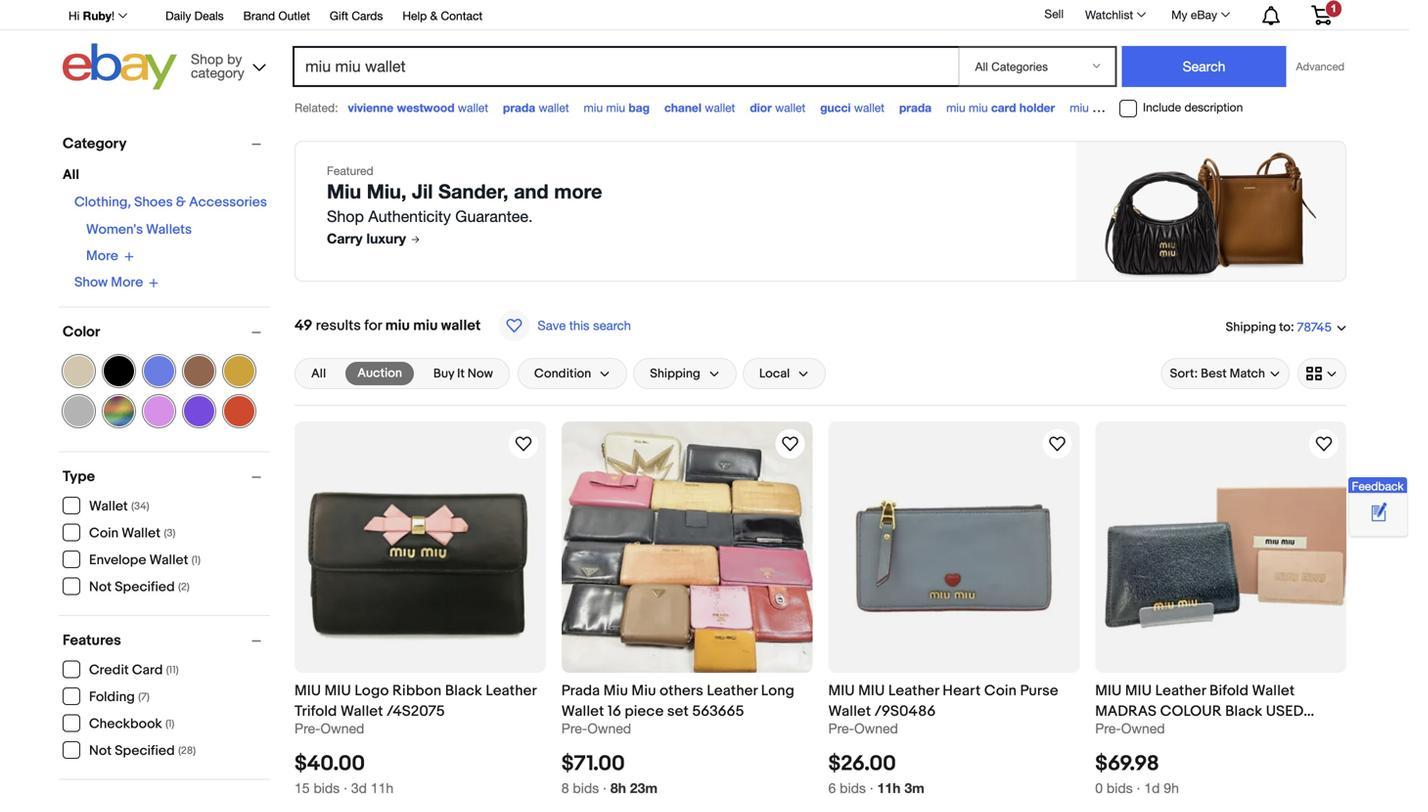 Task type: vqa. For each thing, say whether or not it's contained in the screenshot.


Task type: locate. For each thing, give the bounding box(es) containing it.
4 leather from the left
[[1156, 683, 1207, 700]]

miu miu bag
[[584, 101, 650, 115]]

0 vertical spatial not
[[89, 580, 112, 596]]

set
[[668, 703, 689, 721]]

specified down checkbook (1)
[[115, 744, 175, 760]]

owned up $71.00
[[588, 721, 631, 737]]

more down more button
[[111, 275, 143, 291]]

0 vertical spatial 16
[[608, 703, 622, 721]]

prada for prada
[[900, 101, 932, 115]]

category button
[[63, 135, 270, 153]]

4 pre- from the left
[[1096, 721, 1122, 737]]

women's wallets link
[[86, 222, 192, 238]]

prada right gucci wallet
[[900, 101, 932, 115]]

sell
[[1045, 7, 1064, 21]]

1 horizontal spatial miu
[[604, 683, 628, 700]]

vivienne westwood wallet
[[348, 101, 488, 115]]

0 vertical spatial shop
[[191, 51, 223, 67]]

ruby
[[83, 9, 112, 23]]

carry
[[327, 231, 363, 247]]

leather
[[486, 683, 537, 700], [707, 683, 758, 700], [889, 683, 940, 700], [1156, 683, 1207, 700]]

2 specified from the top
[[115, 744, 175, 760]]

pre-
[[295, 721, 321, 737], [562, 721, 588, 737], [829, 721, 855, 737], [1096, 721, 1122, 737]]

1 horizontal spatial 16
[[1139, 724, 1152, 741]]

0 vertical spatial all
[[63, 167, 79, 184]]

card
[[992, 101, 1017, 115]]

(28)
[[178, 745, 196, 758]]

0 horizontal spatial all
[[63, 167, 79, 184]]

(11)
[[166, 665, 179, 677]]

miu miu leather heart coin purse wallet /9s0486 heading
[[829, 683, 1059, 721]]

deals
[[194, 9, 224, 23]]

0 horizontal spatial miu
[[327, 180, 361, 203]]

0 horizontal spatial coin
[[89, 526, 119, 542]]

2 miu from the left
[[325, 683, 351, 700]]

1 vertical spatial black
[[1226, 703, 1263, 721]]

features button
[[63, 632, 270, 650]]

envelope
[[89, 553, 146, 569]]

0 vertical spatial shipping
[[1226, 320, 1277, 335]]

miu miu leather bifold wallet madras colour black used y1201-16 image
[[1096, 453, 1347, 642]]

daily
[[166, 9, 191, 23]]

6 miu from the left
[[1126, 683, 1152, 700]]

1 vertical spatial more
[[111, 275, 143, 291]]

leather inside prada miu miu others  leather long wallet 16 piece set 563665 pre-owned
[[707, 683, 758, 700]]

help & contact link
[[403, 6, 483, 27]]

miu miu, jil sander, and more region
[[295, 141, 1347, 282]]

0 horizontal spatial black
[[445, 683, 482, 700]]

more up show more on the top left of page
[[86, 248, 118, 265]]

coin up envelope on the left of page
[[89, 526, 119, 542]]

pre- inside miu miu logo ribbon black leather trifold wallet /4s2075 pre-owned
[[295, 721, 321, 737]]

owned up $69.98 at the right bottom
[[1122, 721, 1165, 737]]

0 horizontal spatial (1)
[[166, 719, 174, 731]]

miu inside featured miu miu, jil sander, and more shop authenticity guarantee. carry luxury
[[327, 180, 361, 203]]

shop inside shop by category
[[191, 51, 223, 67]]

watch prada miu miu others  leather long wallet 16 piece set 563665 image
[[779, 433, 802, 456]]

0 vertical spatial more
[[86, 248, 118, 265]]

3 owned from the left
[[855, 721, 898, 737]]

black right ribbon
[[445, 683, 482, 700]]

1 horizontal spatial shop
[[327, 208, 364, 226]]

leather inside the miu miu leather heart coin purse wallet /9s0486 pre-owned
[[889, 683, 940, 700]]

coin
[[89, 526, 119, 542], [985, 683, 1017, 700]]

1 specified from the top
[[115, 580, 175, 596]]

0 vertical spatial &
[[430, 9, 438, 23]]

miu for miu,
[[327, 180, 361, 203]]

all down category
[[63, 167, 79, 184]]

2 not from the top
[[89, 744, 112, 760]]

& inside help & contact link
[[430, 9, 438, 23]]

1 horizontal spatial black
[[1226, 703, 1263, 721]]

owned up the $40.00
[[321, 721, 364, 737]]

1 prada from the left
[[503, 101, 536, 115]]

3 pre- from the left
[[829, 721, 855, 737]]

1 horizontal spatial all
[[311, 366, 326, 382]]

wallet inside prada miu miu others  leather long wallet 16 piece set 563665 pre-owned
[[562, 703, 604, 721]]

16 inside prada miu miu others  leather long wallet 16 piece set 563665 pre-owned
[[608, 703, 622, 721]]

madras
[[1096, 703, 1157, 721]]

specified
[[115, 580, 175, 596], [115, 744, 175, 760]]

black
[[445, 683, 482, 700], [1226, 703, 1263, 721]]

1 vertical spatial specified
[[115, 744, 175, 760]]

0 horizontal spatial &
[[176, 194, 186, 211]]

listing options selector. gallery view selected. image
[[1307, 366, 1338, 382]]

563665
[[693, 703, 745, 721]]

specified for checkbook
[[115, 744, 175, 760]]

3 leather from the left
[[889, 683, 940, 700]]

$69.98
[[1096, 752, 1160, 777]]

this
[[570, 318, 590, 333]]

and
[[514, 180, 549, 203]]

related:
[[295, 101, 338, 115]]

1 vertical spatial (1)
[[166, 719, 174, 731]]

not down checkbook
[[89, 744, 112, 760]]

0 horizontal spatial shop
[[191, 51, 223, 67]]

1 horizontal spatial (1)
[[192, 555, 201, 567]]

& right the 'help'
[[430, 9, 438, 23]]

show more
[[74, 275, 143, 291]]

folding
[[89, 690, 135, 706]]

0 vertical spatial black
[[445, 683, 482, 700]]

0 vertical spatial (1)
[[192, 555, 201, 567]]

1 vertical spatial shipping
[[650, 366, 701, 382]]

owned up the $26.00
[[855, 721, 898, 737]]

shop left by
[[191, 51, 223, 67]]

16 left piece
[[608, 703, 622, 721]]

leather left "prada" at the bottom
[[486, 683, 537, 700]]

prada miu miu others  leather long wallet 16 piece set 563665 image
[[562, 422, 813, 673]]

outlet
[[278, 9, 310, 23]]

to
[[1280, 320, 1291, 335]]

description
[[1185, 100, 1244, 114]]

49
[[295, 317, 313, 335]]

buy it now
[[434, 366, 493, 382]]

heart
[[943, 683, 981, 700]]

all down 49
[[311, 366, 326, 382]]

49 results for miu miu wallet
[[295, 317, 481, 335]]

2 pre- from the left
[[562, 721, 588, 737]]

(1) inside envelope wallet (1)
[[192, 555, 201, 567]]

coin right heart
[[985, 683, 1017, 700]]

not specified (28)
[[89, 744, 196, 760]]

1 vertical spatial shop
[[327, 208, 364, 226]]

shop up carry
[[327, 208, 364, 226]]

0 vertical spatial specified
[[115, 580, 175, 596]]

16 inside miu miu leather bifold wallet madras colour black used y1201-16
[[1139, 724, 1152, 741]]

coin wallet (3)
[[89, 526, 176, 542]]

leather inside miu miu logo ribbon black leather trifold wallet /4s2075 pre-owned
[[486, 683, 537, 700]]

1 owned from the left
[[321, 721, 364, 737]]

gift cards
[[330, 9, 383, 23]]

main content
[[287, 125, 1355, 796]]

wallet inside the miu miu leather heart coin purse wallet /9s0486 pre-owned
[[829, 703, 871, 721]]

miu miu clutch
[[1070, 101, 1150, 115]]

bag
[[629, 101, 650, 115]]

leather up 'colour'
[[1156, 683, 1207, 700]]

accessories
[[189, 194, 267, 211]]

wallet down "prada" at the bottom
[[562, 703, 604, 721]]

condition
[[534, 366, 591, 382]]

1 pre- from the left
[[295, 721, 321, 737]]

wallet (34)
[[89, 499, 149, 515]]

0 horizontal spatial 16
[[608, 703, 622, 721]]

feedback
[[1352, 479, 1404, 493]]

color button
[[63, 324, 270, 341]]

1 horizontal spatial shipping
[[1226, 320, 1277, 335]]

4 miu from the left
[[859, 683, 885, 700]]

black inside miu miu leather bifold wallet madras colour black used y1201-16
[[1226, 703, 1263, 721]]

2 leather from the left
[[707, 683, 758, 700]]

match
[[1230, 366, 1266, 382]]

prada for prada wallet
[[503, 101, 536, 115]]

miu miu leather bifold wallet madras colour black used y1201-16 link
[[1096, 681, 1347, 741]]

save this search
[[538, 318, 631, 333]]

help
[[403, 9, 427, 23]]

1 leather from the left
[[486, 683, 537, 700]]

0 horizontal spatial shipping
[[650, 366, 701, 382]]

gucci
[[821, 101, 851, 115]]

prada link
[[900, 101, 932, 115]]

1 vertical spatial not
[[89, 744, 112, 760]]

shipping for shipping to : 78745
[[1226, 320, 1277, 335]]

miu miu logo ribbon black leather trifold wallet /4s2075 heading
[[295, 683, 537, 721]]

1 vertical spatial all
[[311, 366, 326, 382]]

0 vertical spatial coin
[[89, 526, 119, 542]]

1 horizontal spatial coin
[[985, 683, 1017, 700]]

checkbook
[[89, 717, 162, 733]]

1 vertical spatial 16
[[1139, 724, 1152, 741]]

shop by category banner
[[58, 0, 1347, 95]]

wallet right westwood
[[458, 101, 488, 115]]

help & contact
[[403, 9, 483, 23]]

pre- inside the miu miu leather heart coin purse wallet /9s0486 pre-owned
[[829, 721, 855, 737]]

for
[[364, 317, 382, 335]]

show
[[74, 275, 108, 291]]

brand outlet link
[[243, 6, 310, 27]]

black inside miu miu logo ribbon black leather trifold wallet /4s2075 pre-owned
[[445, 683, 482, 700]]

specified for envelope
[[115, 580, 175, 596]]

prada up and
[[503, 101, 536, 115]]

miu,
[[367, 180, 407, 203]]

16 down madras
[[1139, 724, 1152, 741]]

pre- up the $26.00
[[829, 721, 855, 737]]

shipping to : 78745
[[1226, 320, 1332, 336]]

specified down envelope wallet (1)
[[115, 580, 175, 596]]

buy
[[434, 366, 454, 382]]

leather up /9s0486
[[889, 683, 940, 700]]

2 owned from the left
[[588, 721, 631, 737]]

shipping inside dropdown button
[[650, 366, 701, 382]]

owned inside prada miu miu others  leather long wallet 16 piece set 563665 pre-owned
[[588, 721, 631, 737]]

/4s2075
[[387, 703, 445, 721]]

None submit
[[1122, 46, 1287, 87]]

wallet inside miu miu logo ribbon black leather trifold wallet /4s2075 pre-owned
[[341, 703, 383, 721]]

pre- down "prada" at the bottom
[[562, 721, 588, 737]]

advanced
[[1297, 60, 1345, 73]]

brand outlet
[[243, 9, 310, 23]]

owned inside the miu miu leather heart coin purse wallet /9s0486 pre-owned
[[855, 721, 898, 737]]

leather inside miu miu leather bifold wallet madras colour black used y1201-16
[[1156, 683, 1207, 700]]

jil
[[412, 180, 433, 203]]

authenticity
[[368, 208, 451, 226]]

wallet up the $26.00
[[829, 703, 871, 721]]

wallet up used
[[1253, 683, 1295, 700]]

1 link
[[1300, 0, 1344, 28]]

checkbook (1)
[[89, 717, 174, 733]]

4 owned from the left
[[1122, 721, 1165, 737]]

0 horizontal spatial prada
[[503, 101, 536, 115]]

& right shoes
[[176, 194, 186, 211]]

pre- up $69.98 at the right bottom
[[1096, 721, 1122, 737]]

1 horizontal spatial &
[[430, 9, 438, 23]]

chanel
[[665, 101, 702, 115]]

1 horizontal spatial prada
[[900, 101, 932, 115]]

wallet down logo
[[341, 703, 383, 721]]

clutch
[[1115, 101, 1150, 115]]

black down bifold
[[1226, 703, 1263, 721]]

shop inside featured miu miu, jil sander, and more shop authenticity guarantee. carry luxury
[[327, 208, 364, 226]]

pre- up the $40.00
[[295, 721, 321, 737]]

more
[[86, 248, 118, 265], [111, 275, 143, 291]]

gift
[[330, 9, 349, 23]]

2 prada from the left
[[900, 101, 932, 115]]

1 not from the top
[[89, 580, 112, 596]]

shipping inside shipping to : 78745
[[1226, 320, 1277, 335]]

include description
[[1143, 100, 1244, 114]]

main content containing $40.00
[[287, 125, 1355, 796]]

local
[[759, 366, 790, 382]]

leather up 563665
[[707, 683, 758, 700]]

watch miu miu leather heart coin purse wallet /9s0486 image
[[1046, 433, 1069, 456]]

5 miu from the left
[[1096, 683, 1122, 700]]

type button
[[63, 468, 270, 486]]

contact
[[441, 9, 483, 23]]

1 vertical spatial coin
[[985, 683, 1017, 700]]

gucci wallet
[[821, 101, 885, 115]]

not down envelope on the left of page
[[89, 580, 112, 596]]



Task type: describe. For each thing, give the bounding box(es) containing it.
watch miu miu leather bifold wallet madras colour black used y1201-16 image
[[1313, 433, 1336, 456]]

not specified (2)
[[89, 580, 190, 596]]

pre- inside prada miu miu others  leather long wallet 16 piece set 563665 pre-owned
[[562, 721, 588, 737]]

include
[[1143, 100, 1182, 114]]

chanel wallet
[[665, 101, 736, 115]]

prada miu miu others  leather long wallet 16 piece set 563665 heading
[[562, 683, 795, 721]]

1 vertical spatial &
[[176, 194, 186, 211]]

best
[[1201, 366, 1227, 382]]

wallet down (34) on the bottom left of the page
[[122, 526, 161, 542]]

long
[[761, 683, 795, 700]]

wallets
[[146, 222, 192, 238]]

clothing,
[[74, 194, 131, 211]]

miu miu leather bifold wallet madras colour black used y1201-16 heading
[[1096, 683, 1315, 741]]

wallet right chanel
[[705, 101, 736, 115]]

miu miu card holder
[[947, 101, 1056, 115]]

women's wallets
[[86, 222, 192, 238]]

hi ruby !
[[69, 9, 115, 23]]

buy it now link
[[422, 362, 505, 386]]

search
[[593, 318, 631, 333]]

1 miu from the left
[[295, 683, 321, 700]]

used
[[1266, 703, 1304, 721]]

envelope wallet (1)
[[89, 553, 201, 569]]

not for checkbook
[[89, 744, 112, 760]]

guarantee.
[[455, 208, 533, 226]]

2 horizontal spatial miu
[[632, 683, 656, 700]]

folding (7)
[[89, 690, 150, 706]]

by
[[227, 51, 242, 67]]

$26.00
[[829, 752, 896, 777]]

daily deals link
[[166, 6, 224, 27]]

category
[[63, 135, 127, 153]]

prada
[[562, 683, 600, 700]]

wallet right dior
[[775, 101, 806, 115]]

auction
[[358, 366, 402, 381]]

shipping button
[[634, 358, 737, 390]]

miu miu wallet
[[1164, 101, 1243, 115]]

luxury
[[367, 231, 406, 247]]

more button
[[86, 248, 134, 265]]

vivienne
[[348, 101, 394, 115]]

condition button
[[518, 358, 628, 390]]

wallet right gucci
[[854, 101, 885, 115]]

more
[[554, 180, 602, 203]]

coin inside the miu miu leather heart coin purse wallet /9s0486 pre-owned
[[985, 683, 1017, 700]]

miu miu leather heart coin purse wallet /9s0486 link
[[829, 681, 1080, 721]]

prada miu miu others  leather long wallet 16 piece set 563665 pre-owned
[[562, 683, 795, 737]]

dior
[[750, 101, 772, 115]]

miu miu logo ribbon black leather trifold wallet /4s2075 link
[[295, 681, 546, 721]]

gift cards link
[[330, 6, 383, 27]]

wallet inside miu miu leather bifold wallet madras colour black used y1201-16
[[1253, 683, 1295, 700]]

account navigation
[[58, 0, 1347, 30]]

show more button
[[74, 275, 159, 291]]

ribbon
[[393, 683, 442, 700]]

$40.00
[[295, 752, 365, 777]]

sell link
[[1036, 7, 1073, 21]]

(2)
[[178, 581, 190, 594]]

wallet right include
[[1209, 101, 1240, 115]]

clothing, shoes & accessories
[[74, 194, 267, 211]]

miu miu logo ribbon black leather trifold wallet /4s2075 image
[[295, 422, 546, 673]]

wallet left "miu miu bag"
[[539, 101, 569, 115]]

Auction selected text field
[[358, 365, 402, 383]]

miu for miu
[[604, 683, 628, 700]]

local button
[[743, 358, 826, 390]]

watch miu miu logo ribbon black leather trifold wallet /4s2075 image
[[512, 433, 535, 456]]

not for envelope
[[89, 580, 112, 596]]

women's
[[86, 222, 143, 238]]

miu miu leather bifold wallet madras colour black used y1201-16
[[1096, 683, 1304, 741]]

wallet up it
[[441, 317, 481, 335]]

ebay
[[1191, 8, 1218, 22]]

brand
[[243, 9, 275, 23]]

none submit inside shop by category banner
[[1122, 46, 1287, 87]]

results
[[316, 317, 361, 335]]

(1) inside checkbook (1)
[[166, 719, 174, 731]]

watchlist
[[1086, 8, 1134, 22]]

shipping for shipping
[[650, 366, 701, 382]]

logo
[[355, 683, 389, 700]]

Search for anything text field
[[296, 48, 955, 85]]

my
[[1172, 8, 1188, 22]]

watchlist link
[[1075, 3, 1155, 26]]

sort: best match button
[[1162, 358, 1290, 390]]

credit
[[89, 663, 129, 679]]

daily deals
[[166, 9, 224, 23]]

cards
[[352, 9, 383, 23]]

now
[[468, 366, 493, 382]]

(34)
[[131, 501, 149, 513]]

owned inside miu miu logo ribbon black leather trifold wallet /4s2075 pre-owned
[[321, 721, 364, 737]]

card
[[132, 663, 163, 679]]

my ebay link
[[1161, 3, 1239, 26]]

hi
[[69, 9, 80, 23]]

wallet left (34) on the bottom left of the page
[[89, 499, 128, 515]]

shop by category
[[191, 51, 244, 81]]

featured miu miu, jil sander, and more shop authenticity guarantee. carry luxury
[[327, 164, 602, 247]]

all link
[[300, 362, 338, 386]]

78745
[[1298, 320, 1332, 336]]

miu miu leather heart coin purse wallet /9s0486 image
[[829, 422, 1080, 673]]

prada miu miu others  leather long wallet 16 piece set 563665 link
[[562, 681, 813, 721]]

dior wallet
[[750, 101, 806, 115]]

!
[[112, 9, 115, 23]]

wallet down (3)
[[149, 553, 188, 569]]

miu miu logo ribbon black leather trifold wallet /4s2075 pre-owned
[[295, 683, 537, 737]]

3 miu from the left
[[829, 683, 855, 700]]

holder
[[1020, 101, 1056, 115]]

others
[[660, 683, 704, 700]]

featured
[[327, 164, 374, 178]]



